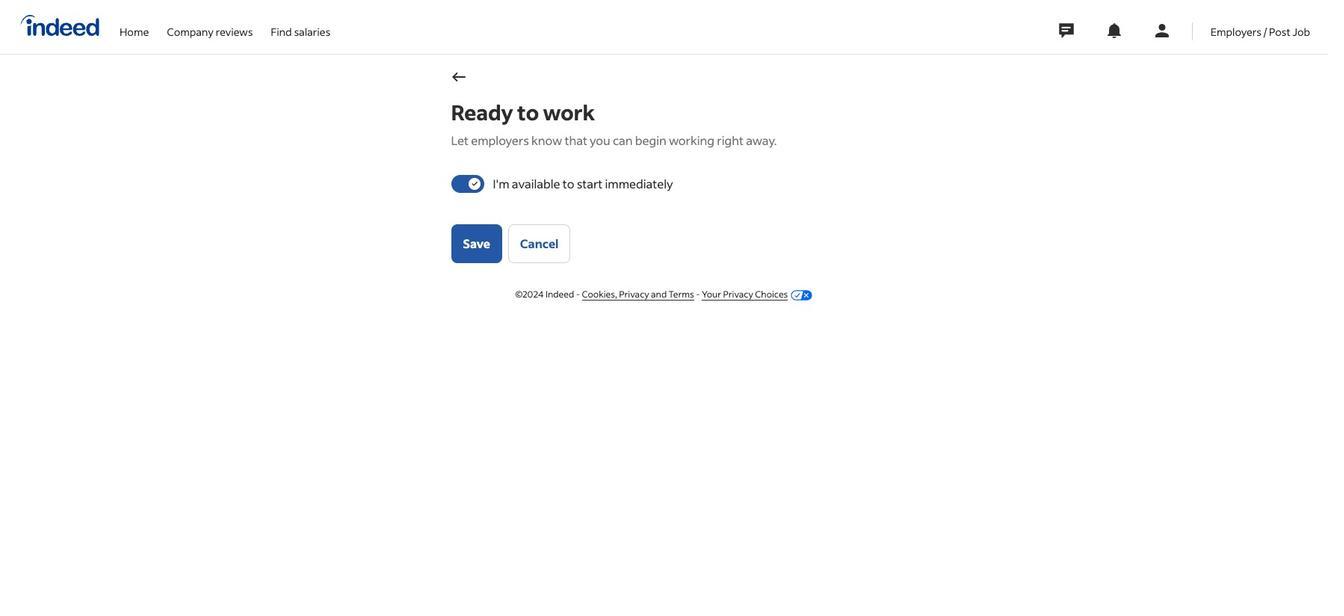 Task type: vqa. For each thing, say whether or not it's contained in the screenshot.
Type phone number phone field
no



Task type: describe. For each thing, give the bounding box(es) containing it.
company reviews link
[[167, 0, 253, 51]]

work
[[543, 99, 595, 126]]

to inside ready to work let employers know that you can begin working right away.
[[518, 99, 539, 126]]

indeed
[[546, 289, 575, 300]]

employers / post job
[[1211, 24, 1311, 39]]

post
[[1270, 24, 1291, 39]]

employers / post job link
[[1211, 0, 1311, 51]]

ready to work let employers know that you can begin working right away.
[[451, 99, 777, 148]]

©2024
[[516, 289, 544, 300]]

ready to work element
[[451, 99, 889, 263]]

let
[[451, 132, 469, 148]]

find
[[271, 24, 292, 39]]

home
[[120, 24, 149, 39]]

cookies, privacy and terms link
[[582, 289, 694, 301]]

that
[[565, 132, 588, 148]]

cookies,
[[582, 289, 618, 300]]

i'm
[[493, 176, 510, 191]]

reviews
[[216, 24, 253, 39]]

save button
[[451, 224, 502, 263]]

know
[[532, 132, 562, 148]]

available
[[512, 176, 560, 191]]

find salaries link
[[271, 0, 331, 51]]

1 vertical spatial to
[[563, 176, 575, 191]]

right
[[717, 132, 744, 148]]

1 - from the left
[[576, 289, 580, 300]]

immediately
[[605, 176, 673, 191]]

begin
[[635, 132, 667, 148]]

salaries
[[294, 24, 331, 39]]



Task type: locate. For each thing, give the bounding box(es) containing it.
privacy
[[619, 289, 650, 300], [723, 289, 754, 300]]

away.
[[746, 132, 777, 148]]

job
[[1293, 24, 1311, 39]]

and
[[651, 289, 667, 300]]

you
[[590, 132, 611, 148]]

start
[[577, 176, 603, 191]]

to up know
[[518, 99, 539, 126]]

1 horizontal spatial privacy
[[723, 289, 754, 300]]

2 privacy from the left
[[723, 289, 754, 300]]

employers
[[1211, 24, 1262, 39]]

2 - from the left
[[696, 289, 700, 300]]

- left your
[[696, 289, 700, 300]]

home link
[[120, 0, 149, 51]]

employers
[[471, 132, 529, 148]]

0 vertical spatial to
[[518, 99, 539, 126]]

privacy left and
[[619, 289, 650, 300]]

-
[[576, 289, 580, 300], [696, 289, 700, 300]]

company reviews
[[167, 24, 253, 39]]

to left start
[[563, 176, 575, 191]]

company
[[167, 24, 214, 39]]

©2024 indeed - cookies, privacy and terms - your privacy choices
[[516, 289, 788, 300]]

i'm available to start immediately
[[493, 176, 673, 191]]

1 privacy from the left
[[619, 289, 650, 300]]

1 horizontal spatial to
[[563, 176, 575, 191]]

0 horizontal spatial privacy
[[619, 289, 650, 300]]

choices
[[755, 289, 788, 300]]

working
[[669, 132, 715, 148]]

0 horizontal spatial to
[[518, 99, 539, 126]]

0 horizontal spatial -
[[576, 289, 580, 300]]

find salaries
[[271, 24, 331, 39]]

/
[[1264, 24, 1268, 39]]

1 horizontal spatial -
[[696, 289, 700, 300]]

can
[[613, 132, 633, 148]]

privacy right your
[[723, 289, 754, 300]]

ready
[[451, 99, 513, 126]]

cancel
[[520, 236, 559, 251]]

your privacy choices link
[[702, 289, 788, 301]]

terms
[[669, 289, 694, 300]]

save
[[463, 236, 490, 251]]

your
[[702, 289, 722, 300]]

cancel link
[[508, 224, 571, 263]]

- right indeed
[[576, 289, 580, 300]]

to
[[518, 99, 539, 126], [563, 176, 575, 191]]



